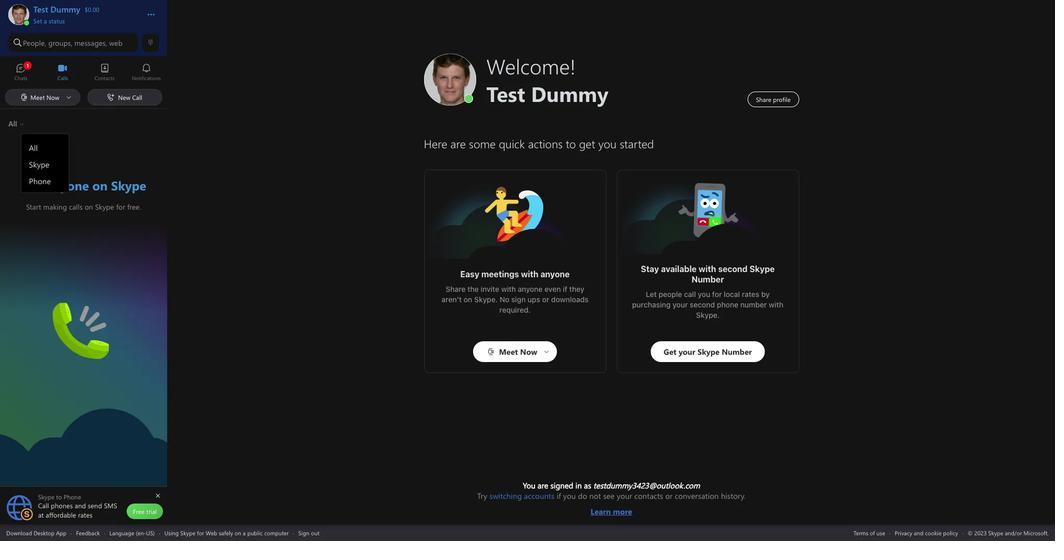 Task type: locate. For each thing, give the bounding box(es) containing it.
1 vertical spatial on
[[235, 530, 241, 538]]

1 horizontal spatial if
[[563, 285, 567, 294]]

0 vertical spatial skype
[[750, 265, 775, 274]]

1 vertical spatial second
[[690, 301, 715, 310]]

0 vertical spatial for
[[712, 290, 722, 299]]

sign out
[[298, 530, 320, 538]]

second
[[718, 265, 748, 274], [690, 301, 715, 310]]

0 vertical spatial second
[[718, 265, 748, 274]]

easy
[[460, 270, 479, 279]]

people, groups, messages, web
[[23, 38, 123, 48]]

switching
[[490, 491, 522, 502]]

on down the
[[464, 295, 472, 304]]

on
[[464, 295, 472, 304], [235, 530, 241, 538]]

stay available with second skype number
[[641, 265, 777, 285]]

0 vertical spatial if
[[563, 285, 567, 294]]

using skype for web safely on a public computer link
[[164, 530, 289, 538]]

phone
[[717, 301, 739, 310]]

status
[[49, 17, 65, 25]]

you are signed in as
[[523, 481, 593, 491]]

skype. down "phone"
[[696, 311, 720, 320]]

share
[[446, 285, 466, 294]]

web
[[109, 38, 123, 48]]

1 horizontal spatial second
[[718, 265, 748, 274]]

1 horizontal spatial your
[[673, 301, 688, 310]]

for inside let people call you for local rates by purchasing your second phone number with skype.
[[712, 290, 722, 299]]

try
[[477, 491, 487, 502]]

with
[[699, 265, 716, 274], [521, 270, 539, 279], [501, 285, 516, 294], [769, 301, 784, 310]]

people, groups, messages, web button
[[8, 33, 138, 52]]

with up no on the bottom left
[[501, 285, 516, 294]]

using
[[164, 530, 179, 538]]

and
[[914, 530, 924, 538]]

1 horizontal spatial on
[[464, 295, 472, 304]]

even
[[545, 285, 561, 294]]

with down by on the right bottom of page
[[769, 301, 784, 310]]

second inside stay available with second skype number
[[718, 265, 748, 274]]

anyone up ups
[[518, 285, 543, 294]]

second down call
[[690, 301, 715, 310]]

skype. down invite
[[474, 295, 498, 304]]

0 horizontal spatial if
[[557, 491, 561, 502]]

whosthis
[[677, 181, 709, 192]]

1 horizontal spatial for
[[712, 290, 722, 299]]

anyone up even
[[541, 270, 570, 279]]

on right "safely"
[[235, 530, 241, 538]]

anyone
[[541, 270, 570, 279], [518, 285, 543, 294]]

feedback
[[76, 530, 100, 538]]

download desktop app link
[[6, 530, 66, 538]]

or right the 'contacts'
[[665, 491, 673, 502]]

a left public
[[243, 530, 246, 538]]

your
[[673, 301, 688, 310], [617, 491, 632, 502]]

0 horizontal spatial skype.
[[474, 295, 498, 304]]

anyone inside share the invite with anyone even if they aren't on skype. no sign ups or downloads required.
[[518, 285, 543, 294]]

your down call
[[673, 301, 688, 310]]

download
[[6, 530, 32, 538]]

0 vertical spatial you
[[698, 290, 710, 299]]

0 horizontal spatial skype
[[180, 530, 195, 538]]

1 vertical spatial skype.
[[696, 311, 720, 320]]

1 horizontal spatial you
[[698, 290, 710, 299]]

sign
[[511, 295, 526, 304]]

0 horizontal spatial or
[[542, 295, 549, 304]]

1 vertical spatial anyone
[[518, 285, 543, 294]]

share the invite with anyone even if they aren't on skype. no sign ups or downloads required.
[[442, 285, 591, 315]]

you inside let people call you for local rates by purchasing your second phone number with skype.
[[698, 290, 710, 299]]

try switching accounts if you do not see your contacts or conversation history. learn more
[[477, 491, 746, 517]]

1 horizontal spatial skype
[[750, 265, 775, 274]]

1 horizontal spatial or
[[665, 491, 673, 502]]

tab list
[[0, 59, 167, 88]]

for left web
[[197, 530, 204, 538]]

1 vertical spatial a
[[243, 530, 246, 538]]

let people call you for local rates by purchasing your second phone number with skype.
[[632, 290, 785, 320]]

they
[[569, 285, 584, 294]]

a
[[44, 17, 47, 25], [243, 530, 246, 538]]

your inside try switching accounts if you do not see your contacts or conversation history. learn more
[[617, 491, 632, 502]]

you
[[698, 290, 710, 299], [563, 491, 576, 502]]

0 horizontal spatial second
[[690, 301, 715, 310]]

set a status button
[[33, 15, 137, 25]]

1 vertical spatial for
[[197, 530, 204, 538]]

0 horizontal spatial your
[[617, 491, 632, 502]]

privacy and cookie policy link
[[895, 530, 958, 538]]

learn
[[591, 507, 611, 517]]

ups
[[528, 295, 540, 304]]

0 vertical spatial or
[[542, 295, 549, 304]]

menu
[[22, 137, 69, 192]]

you left do
[[563, 491, 576, 502]]

desktop
[[34, 530, 54, 538]]

using skype for web safely on a public computer
[[164, 530, 289, 538]]

1 horizontal spatial a
[[243, 530, 246, 538]]

for
[[712, 290, 722, 299], [197, 530, 204, 538]]

0 vertical spatial your
[[673, 301, 688, 310]]

or inside try switching accounts if you do not see your contacts or conversation history. learn more
[[665, 491, 673, 502]]

second up local
[[718, 265, 748, 274]]

sign
[[298, 530, 309, 538]]

if up downloads
[[563, 285, 567, 294]]

with up ups
[[521, 270, 539, 279]]

you inside try switching accounts if you do not see your contacts or conversation history. learn more
[[563, 491, 576, 502]]

or
[[542, 295, 549, 304], [665, 491, 673, 502]]

with inside share the invite with anyone even if they aren't on skype. no sign ups or downloads required.
[[501, 285, 516, 294]]

skype
[[750, 265, 775, 274], [180, 530, 195, 538]]

0 horizontal spatial you
[[563, 491, 576, 502]]

not
[[589, 491, 601, 502]]

1 vertical spatial your
[[617, 491, 632, 502]]

skype.
[[474, 295, 498, 304], [696, 311, 720, 320]]

skype right using
[[180, 530, 195, 538]]

set a status
[[33, 17, 65, 25]]

download desktop app
[[6, 530, 66, 538]]

skype up by on the right bottom of page
[[750, 265, 775, 274]]

1 vertical spatial or
[[665, 491, 673, 502]]

invite
[[481, 285, 499, 294]]

0 vertical spatial a
[[44, 17, 47, 25]]

for left local
[[712, 290, 722, 299]]

terms
[[854, 530, 868, 538]]

do
[[578, 491, 587, 502]]

stay
[[641, 265, 659, 274]]

you right call
[[698, 290, 710, 299]]

if right are
[[557, 491, 561, 502]]

history.
[[721, 491, 746, 502]]

0 vertical spatial skype.
[[474, 295, 498, 304]]

with up the number
[[699, 265, 716, 274]]

0 vertical spatial on
[[464, 295, 472, 304]]

a right set
[[44, 17, 47, 25]]

by
[[761, 290, 770, 299]]

1 horizontal spatial skype.
[[696, 311, 720, 320]]

required.
[[500, 306, 531, 315]]

of
[[870, 530, 875, 538]]

terms of use
[[854, 530, 885, 538]]

or right ups
[[542, 295, 549, 304]]

cookie
[[925, 530, 942, 538]]

mansurfer
[[484, 186, 521, 197]]

your right the see
[[617, 491, 632, 502]]

privacy and cookie policy
[[895, 530, 958, 538]]

your inside let people call you for local rates by purchasing your second phone number with skype.
[[673, 301, 688, 310]]

1 vertical spatial you
[[563, 491, 576, 502]]

1 vertical spatial if
[[557, 491, 561, 502]]

local
[[724, 290, 740, 299]]

messages,
[[74, 38, 107, 48]]

you
[[523, 481, 536, 491]]

0 horizontal spatial a
[[44, 17, 47, 25]]



Task type: describe. For each thing, give the bounding box(es) containing it.
skype. inside let people call you for local rates by purchasing your second phone number with skype.
[[696, 311, 720, 320]]

or inside share the invite with anyone even if they aren't on skype. no sign ups or downloads required.
[[542, 295, 549, 304]]

public
[[247, 530, 263, 538]]

language (en-us)
[[109, 530, 155, 538]]

people
[[659, 290, 682, 299]]

contacts
[[634, 491, 663, 502]]

accounts
[[524, 491, 555, 502]]

the
[[468, 285, 479, 294]]

easy meetings with anyone
[[460, 270, 570, 279]]

sign out link
[[298, 530, 320, 538]]

aren't
[[442, 295, 462, 304]]

people,
[[23, 38, 46, 48]]

safely
[[219, 530, 233, 538]]

groups,
[[48, 38, 72, 48]]

purchasing
[[632, 301, 671, 310]]

in
[[576, 481, 582, 491]]

1 vertical spatial skype
[[180, 530, 195, 538]]

call
[[684, 290, 696, 299]]

a inside set a status button
[[44, 17, 47, 25]]

language (en-us) link
[[109, 530, 155, 538]]

rates
[[742, 290, 760, 299]]

skype inside stay available with second skype number
[[750, 265, 775, 274]]

no
[[500, 295, 509, 304]]

if inside share the invite with anyone even if they aren't on skype. no sign ups or downloads required.
[[563, 285, 567, 294]]

policy
[[943, 530, 958, 538]]

computer
[[264, 530, 289, 538]]

more
[[613, 507, 632, 517]]

skype. inside share the invite with anyone even if they aren't on skype. no sign ups or downloads required.
[[474, 295, 498, 304]]

as
[[584, 481, 591, 491]]

number
[[740, 301, 767, 310]]

canyoutalk
[[52, 297, 92, 308]]

0 vertical spatial anyone
[[541, 270, 570, 279]]

feedback link
[[76, 530, 100, 538]]

0 horizontal spatial for
[[197, 530, 204, 538]]

terms of use link
[[854, 530, 885, 538]]

downloads
[[551, 295, 589, 304]]

out
[[311, 530, 320, 538]]

switching accounts link
[[490, 491, 555, 502]]

(en-
[[136, 530, 146, 538]]

set
[[33, 17, 42, 25]]

are
[[538, 481, 548, 491]]

us)
[[146, 530, 155, 538]]

with inside let people call you for local rates by purchasing your second phone number with skype.
[[769, 301, 784, 310]]

with inside stay available with second skype number
[[699, 265, 716, 274]]

number
[[692, 275, 724, 285]]

signed
[[551, 481, 573, 491]]

conversation
[[675, 491, 719, 502]]

available
[[661, 265, 697, 274]]

second inside let people call you for local rates by purchasing your second phone number with skype.
[[690, 301, 715, 310]]

let
[[646, 290, 657, 299]]

use
[[877, 530, 885, 538]]

learn more link
[[477, 502, 746, 517]]

app
[[56, 530, 66, 538]]

privacy
[[895, 530, 913, 538]]

if inside try switching accounts if you do not see your contacts or conversation history. learn more
[[557, 491, 561, 502]]

see
[[603, 491, 615, 502]]

language
[[109, 530, 134, 538]]

meetings
[[481, 270, 519, 279]]

web
[[206, 530, 217, 538]]

0 horizontal spatial on
[[235, 530, 241, 538]]

on inside share the invite with anyone even if they aren't on skype. no sign ups or downloads required.
[[464, 295, 472, 304]]



Task type: vqa. For each thing, say whether or not it's contained in the screenshot.
Bing's at left bottom
no



